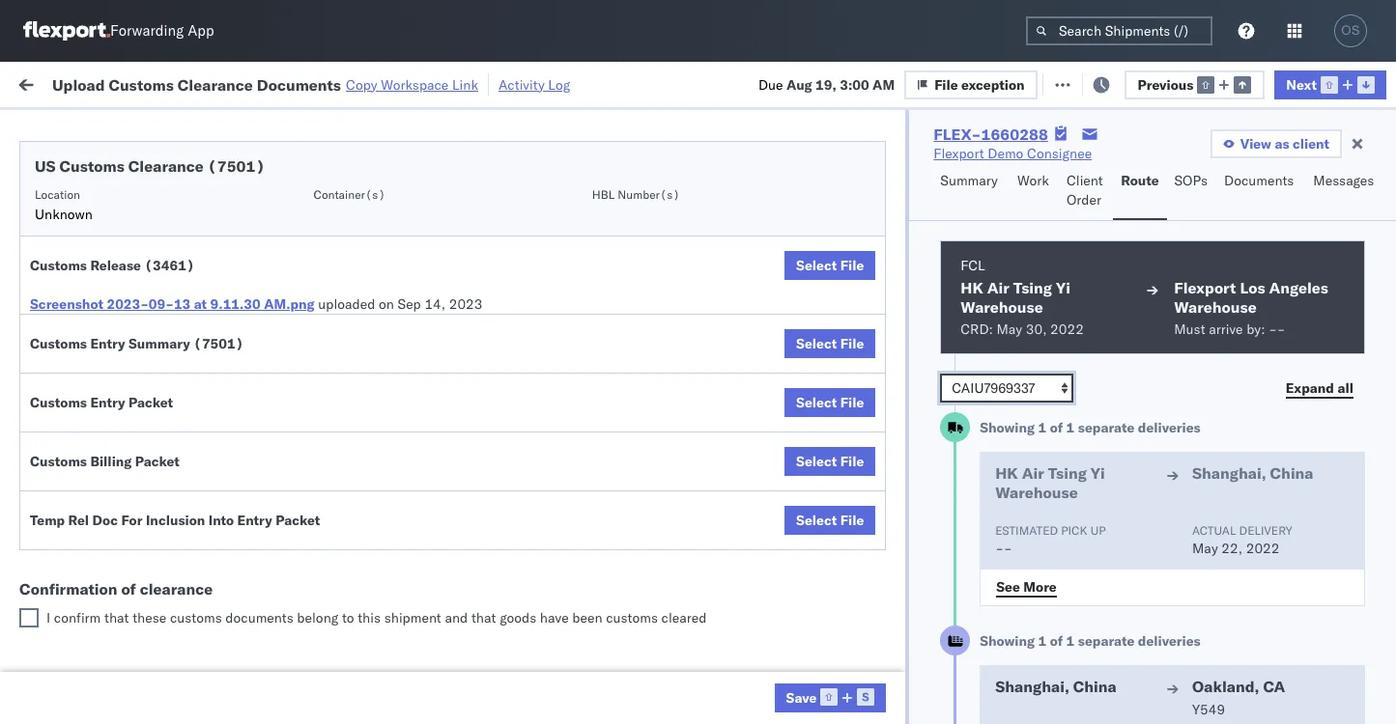 Task type: describe. For each thing, give the bounding box(es) containing it.
2 test123456 from the top
[[1317, 236, 1397, 254]]

confirm pickup from los angeles, ca
[[44, 523, 253, 560]]

4 schedule pickup from los angeles, ca button from the top
[[44, 437, 275, 478]]

1 vertical spatial at
[[194, 296, 207, 313]]

inclusion
[[146, 512, 205, 530]]

2:59 am est, dec 14, 2022
[[311, 492, 488, 509]]

2 account from the top
[[942, 704, 993, 722]]

4 1846748 from the top
[[1109, 321, 1167, 339]]

3 5, from the top
[[431, 279, 444, 296]]

9 resize handle column header from the left
[[1362, 150, 1385, 725]]

consignee inside button
[[843, 158, 899, 172]]

confirmation
[[19, 580, 117, 599]]

uploaded
[[318, 296, 375, 313]]

expand
[[1286, 379, 1335, 397]]

1889466 for schedule delivery appointment
[[1109, 492, 1167, 509]]

us
[[35, 157, 56, 176]]

1 1846748 from the top
[[1109, 194, 1167, 211]]

1 horizontal spatial china
[[1271, 464, 1314, 483]]

container
[[1191, 150, 1243, 164]]

confirm pickup from los angeles, ca button
[[44, 522, 275, 563]]

1 account from the top
[[942, 662, 993, 679]]

lhuu7894563, uetu5238478 for confirm pickup from los angeles, ca
[[1191, 534, 1388, 551]]

7:00 pm est, dec 23, 2022
[[311, 534, 487, 551]]

2 integration from the top
[[843, 704, 910, 722]]

0 vertical spatial may
[[997, 321, 1023, 338]]

2023 for 23,
[[458, 662, 492, 679]]

uetu5238478 for schedule delivery appointment
[[1294, 491, 1388, 508]]

2022 inside actual delivery may 22, 2022
[[1247, 540, 1280, 558]]

estimated pick up --
[[996, 524, 1106, 558]]

location unknown
[[35, 188, 93, 223]]

4 2:59 am edt, nov 5, 2022 from the top
[[311, 321, 481, 339]]

4 flex-1846748 from the top
[[1067, 321, 1167, 339]]

3 schedule delivery appointment link from the top
[[44, 490, 238, 509]]

4 h from the top
[[1396, 321, 1397, 338]]

schedule pickup from los angeles, ca for fourth schedule pickup from los angeles, ca button from the top of the page's schedule pickup from los angeles, ca link
[[44, 438, 261, 475]]

customs up :
[[109, 75, 174, 94]]

1 maeu94084 from the top
[[1317, 662, 1397, 679]]

no
[[458, 119, 473, 134]]

1 schedule pickup from los angeles, ca button from the top
[[44, 225, 275, 265]]

select file for customs release (3461)
[[797, 257, 864, 275]]

workspace
[[381, 76, 449, 93]]

dec for 23,
[[401, 534, 426, 551]]

hbl number(s)
[[592, 188, 680, 202]]

angeles, for schedule pickup from los angeles, ca link associated with fourth schedule pickup from los angeles, ca button from the bottom of the page
[[207, 268, 261, 286]]

5 resize handle column header from the left
[[810, 150, 833, 725]]

consignee for flexport demo consignee
[[1028, 145, 1092, 162]]

6 resize handle column header from the left
[[1003, 150, 1027, 725]]

schedule pickup from los angeles, ca link for fourth schedule pickup from los angeles, ca button from the bottom of the page
[[44, 267, 275, 306]]

1 5, from the top
[[431, 194, 444, 211]]

pm for 11:30
[[352, 662, 374, 679]]

select for customs billing packet
[[797, 453, 837, 471]]

customs inside upload customs clearance documents
[[92, 396, 146, 413]]

4 test123456 from the top
[[1317, 321, 1397, 339]]

flex-2130387
[[1067, 662, 1167, 679]]

my
[[19, 70, 50, 97]]

schedule for 2nd "schedule delivery appointment" link
[[44, 320, 102, 338]]

save button
[[775, 684, 887, 713]]

delivery for first "schedule delivery appointment" link from the top of the page
[[105, 193, 155, 210]]

route button
[[1114, 163, 1167, 220]]

client order
[[1067, 172, 1104, 209]]

1 karl from the top
[[1009, 662, 1033, 679]]

los up (3461)
[[182, 226, 204, 243]]

snoozed
[[404, 119, 449, 134]]

schedule delivery appointment for 2nd "schedule delivery appointment" link from the bottom of the page
[[44, 491, 238, 508]]

0 horizontal spatial file exception
[[935, 76, 1025, 93]]

pm for 7:00
[[344, 534, 365, 551]]

1 vertical spatial china
[[1074, 678, 1117, 697]]

2 schedule delivery appointment link from the top
[[44, 319, 238, 339]]

y549
[[1193, 702, 1226, 719]]

actual
[[1193, 524, 1237, 538]]

1 integration from the top
[[843, 662, 910, 679]]

2 2:59 am edt, nov 5, 2022 from the top
[[311, 236, 481, 254]]

205
[[445, 75, 471, 92]]

1 vertical spatial of
[[121, 580, 136, 599]]

client order button
[[1059, 163, 1114, 220]]

file for customs release (3461)
[[841, 257, 864, 275]]

delivery for fourth "schedule delivery appointment" link from the top of the page
[[105, 661, 155, 678]]

4 1889466 from the top
[[1109, 577, 1167, 594]]

ca inside oakland, ca y549
[[1264, 678, 1286, 697]]

5 h from the top
[[1396, 406, 1397, 423]]

3 h from the top
[[1396, 278, 1397, 296]]

import work button
[[156, 62, 253, 105]]

client
[[1293, 135, 1330, 153]]

0 vertical spatial of
[[1050, 420, 1063, 437]]

1 vertical spatial hk air tsing yi warehouse
[[996, 464, 1106, 503]]

1 vertical spatial on
[[379, 296, 394, 313]]

3 1846748 from the top
[[1109, 279, 1167, 296]]

2 ceau7522281, from the top
[[1191, 236, 1290, 253]]

upload for upload customs clearance documents
[[44, 396, 88, 413]]

3 resize handle column header from the left
[[559, 150, 582, 725]]

batch
[[1288, 75, 1326, 92]]

los down 13
[[182, 353, 204, 371]]

flex-1846748 for upload customs clearance documents "button"
[[1067, 406, 1167, 424]]

ca for 3rd schedule pickup from los angeles, ca button from the bottom of the page schedule pickup from los angeles, ca link
[[44, 373, 63, 390]]

2 showing 1 of 1 separate deliveries from the top
[[980, 633, 1201, 651]]

shipment
[[384, 610, 442, 627]]

warehouse up crd: may 30, 2022
[[961, 298, 1044, 317]]

ca for schedule pickup from los angeles, ca link corresponding to 1st schedule pickup from los angeles, ca button from the bottom of the page
[[44, 628, 63, 645]]

customs up location
[[59, 157, 125, 176]]

angeles, for first schedule pickup from los angeles, ca button from the top schedule pickup from los angeles, ca link
[[207, 226, 261, 243]]

workitem button
[[12, 154, 280, 173]]

message (0)
[[261, 75, 340, 92]]

actual delivery may 22, 2022
[[1193, 524, 1293, 558]]

hbl
[[592, 188, 615, 202]]

these
[[133, 610, 167, 627]]

select for customs release (3461)
[[797, 257, 837, 275]]

confirm pickup from los angeles, ca link
[[44, 522, 275, 561]]

schedule pickup from los angeles, ca link for fourth schedule pickup from los angeles, ca button from the top of the page
[[44, 437, 275, 476]]

2 vertical spatial of
[[1050, 633, 1063, 651]]

cleared
[[662, 610, 707, 627]]

0 horizontal spatial work
[[211, 75, 245, 92]]

must
[[1175, 321, 1206, 338]]

2 maeu94084 from the top
[[1317, 704, 1397, 722]]

23, for 2022
[[429, 534, 450, 551]]

6 1846748 from the top
[[1109, 406, 1167, 424]]

1889466 for confirm pickup from los angeles, ca
[[1109, 534, 1167, 551]]

previous
[[1138, 76, 1194, 93]]

4 lhuu7894563, from the top
[[1191, 576, 1291, 593]]

schedule pickup from los angeles, ca link for first schedule pickup from los angeles, ca button from the top
[[44, 225, 275, 263]]

schedule pickup from los angeles, ca for 3rd schedule pickup from los angeles, ca button from the bottom of the page schedule pickup from los angeles, ca link
[[44, 353, 261, 390]]

consignee for bookings test consignee
[[932, 619, 997, 637]]

schedule pickup from los angeles, ca link for 1st schedule pickup from los angeles, ca button from the bottom of the page
[[44, 608, 275, 646]]

summary inside summary "button"
[[941, 172, 998, 189]]

screenshot 2023-09-13 at 9.11.30 am.png uploaded on sep 14, 2023
[[30, 296, 483, 313]]

confirm delivery button
[[44, 575, 147, 596]]

4 5, from the top
[[431, 321, 444, 339]]

all
[[1338, 379, 1354, 397]]

1 test123456 from the top
[[1317, 194, 1397, 211]]

1 flex-1846748 from the top
[[1067, 194, 1167, 211]]

more
[[1024, 579, 1057, 596]]

from inside confirm pickup from los angeles, ca
[[143, 523, 171, 541]]

customs left billing
[[30, 453, 87, 471]]

for
[[186, 119, 201, 134]]

this
[[358, 610, 381, 627]]

1 horizontal spatial exception
[[1093, 75, 1156, 92]]

205 on track
[[445, 75, 524, 92]]

2 separate from the top
[[1078, 633, 1135, 651]]

7:00
[[311, 534, 341, 551]]

1 vertical spatial tsing
[[1049, 464, 1087, 483]]

los down clearance
[[182, 608, 204, 626]]

ready
[[148, 119, 183, 134]]

as
[[1275, 135, 1290, 153]]

0 vertical spatial shanghai,
[[1193, 464, 1267, 483]]

4 lhuu7894563, uetu5238478 from the top
[[1191, 576, 1388, 593]]

1 horizontal spatial file exception
[[1066, 75, 1156, 92]]

nov for schedule pickup from los angeles, ca link associated with fourth schedule pickup from los angeles, ca button from the bottom of the page
[[403, 279, 428, 296]]

2023-
[[107, 296, 149, 313]]

2 gvcu5265864 from the top
[[1191, 704, 1286, 721]]

4 ceau7522281, from the top
[[1191, 321, 1290, 338]]

confirm for confirm pickup from los angeles, ca
[[44, 523, 94, 541]]

pickup up release
[[105, 226, 147, 243]]

schedule for first "schedule delivery appointment" link from the top of the page
[[44, 193, 102, 210]]

9.11.30
[[210, 296, 261, 313]]

schedule for 2nd "schedule delivery appointment" link from the bottom of the page
[[44, 491, 102, 508]]

message
[[261, 75, 315, 92]]

23, for 2023
[[434, 662, 455, 679]]

5 2:59 am edt, nov 5, 2022 from the top
[[311, 364, 481, 381]]

batch action button
[[1258, 69, 1384, 98]]

flex-1846748 for first schedule pickup from los angeles, ca button from the top
[[1067, 236, 1167, 254]]

ocean fcl for first schedule pickup from los angeles, ca button from the top schedule pickup from los angeles, ca link
[[592, 236, 659, 254]]

pickup up 2023-
[[105, 268, 147, 286]]

3 appointment from the top
[[158, 491, 238, 508]]

delivery for 2nd "schedule delivery appointment" link from the bottom of the page
[[105, 491, 155, 508]]

flex-1846748 for 3rd schedule pickup from los angeles, ca button from the bottom of the page
[[1067, 364, 1167, 381]]

location
[[35, 188, 80, 202]]

3 ceau7522281, from the top
[[1191, 278, 1290, 296]]

1 horizontal spatial work
[[1018, 172, 1050, 189]]

1 appointment from the top
[[158, 193, 238, 210]]

i
[[46, 610, 50, 627]]

flex-1889466 for schedule pickup from los angeles, ca
[[1067, 449, 1167, 466]]

Search Work text field
[[746, 69, 957, 98]]

1 h from the top
[[1396, 193, 1397, 211]]

schedule for schedule pickup from los angeles, ca link associated with fourth schedule pickup from los angeles, ca button from the bottom of the page
[[44, 268, 102, 286]]

2:59 for 2nd "schedule delivery appointment" link from the bottom of the page
[[311, 492, 341, 509]]

clearance for us customs clearance (7501)
[[128, 157, 204, 176]]

select file for temp rel doc for inclusion into entry packet
[[797, 512, 864, 530]]

1 vertical spatial 14,
[[431, 492, 452, 509]]

ocean fcl for fourth "schedule delivery appointment" link from the top of the page
[[592, 662, 659, 679]]

3 2:59 am edt, nov 5, 2022 from the top
[[311, 279, 481, 296]]

2 resize handle column header from the left
[[491, 150, 514, 725]]

screenshot
[[30, 296, 103, 313]]

clearance
[[140, 580, 213, 599]]

schedule pickup from los angeles, ca for first schedule pickup from los angeles, ca button from the top schedule pickup from los angeles, ca link
[[44, 226, 261, 262]]

1 schedule delivery appointment button from the top
[[44, 192, 238, 213]]

import
[[164, 75, 208, 92]]

os
[[1342, 23, 1361, 38]]

7 resize handle column header from the left
[[1158, 150, 1181, 725]]

1 ocean fcl from the top
[[592, 194, 659, 211]]

nov for first schedule pickup from los angeles, ca button from the top schedule pickup from los angeles, ca link
[[403, 236, 428, 254]]

actions
[[1339, 158, 1379, 172]]

1 customs from the left
[[170, 610, 222, 627]]

1 edt, from the top
[[370, 194, 400, 211]]

customs up screenshot
[[30, 257, 87, 275]]

4 abcdefg784 from the top
[[1317, 577, 1397, 594]]

1 horizontal spatial hk
[[996, 464, 1019, 483]]

3:00
[[840, 76, 870, 93]]

3 schedule delivery appointment button from the top
[[44, 490, 238, 511]]

0 vertical spatial hk air tsing yi warehouse
[[961, 278, 1071, 317]]

los down upload customs clearance documents "button"
[[182, 438, 204, 456]]

0 horizontal spatial shanghai,
[[996, 678, 1070, 697]]

i confirm that these customs documents belong to this shipment and that goods have been customs cleared
[[46, 610, 707, 627]]

22,
[[1222, 540, 1243, 558]]

4 resize handle column header from the left
[[684, 150, 708, 725]]

2:59 for schedule pickup from los angeles, ca link corresponding to 1st schedule pickup from los angeles, ca button from the bottom of the page
[[311, 619, 341, 637]]

5 5, from the top
[[431, 364, 444, 381]]

2 schedule delivery appointment button from the top
[[44, 319, 238, 341]]

1 lagerfeld from the top
[[1037, 662, 1094, 679]]

estimated
[[996, 524, 1059, 538]]

2130387
[[1109, 662, 1167, 679]]

1 vertical spatial yi
[[1091, 464, 1106, 483]]

3 schedule pickup from los angeles, ca button from the top
[[44, 352, 275, 393]]

3 edt, from the top
[[370, 279, 400, 296]]

4 ceau7522281, hlxu6269489, h from the top
[[1191, 321, 1397, 338]]

see more
[[997, 579, 1057, 596]]

4 uetu5238478 from the top
[[1294, 576, 1388, 593]]

0 horizontal spatial by:
[[70, 118, 89, 136]]

1 ceau7522281, from the top
[[1191, 193, 1290, 211]]

1 resize handle column header from the left
[[276, 150, 300, 725]]

4 flex-1889466 from the top
[[1067, 577, 1167, 594]]

8 resize handle column header from the left
[[1284, 150, 1307, 725]]

pickup down upload customs clearance documents
[[105, 438, 147, 456]]

view as client
[[1241, 135, 1330, 153]]

action
[[1329, 75, 1372, 92]]

ocean fcl for 3rd schedule pickup from los angeles, ca button from the bottom of the page schedule pickup from los angeles, ca link
[[592, 364, 659, 381]]

select file button for temp rel doc for inclusion into entry packet
[[785, 507, 876, 535]]

file for temp rel doc for inclusion into entry packet
[[841, 512, 864, 530]]

and
[[445, 610, 468, 627]]

flexport demo consignee
[[934, 145, 1092, 162]]

1 integration test account - karl lagerfeld from the top
[[843, 662, 1094, 679]]

4 schedule delivery appointment button from the top
[[44, 660, 238, 681]]

my work
[[19, 70, 105, 97]]

5 ceau7522281, hlxu6269489, h from the top
[[1191, 406, 1397, 423]]

filtered
[[19, 118, 66, 136]]

customs down screenshot
[[30, 335, 87, 353]]

must arrive by: --
[[1175, 321, 1286, 338]]

2 1846748 from the top
[[1109, 236, 1167, 254]]

1 horizontal spatial by:
[[1247, 321, 1266, 338]]

mbl/mawb nu button
[[1307, 154, 1397, 173]]

forwarding
[[110, 22, 184, 40]]

759
[[356, 75, 381, 92]]

0 vertical spatial 2023
[[449, 296, 483, 313]]

3 ceau7522281, hlxu6269489, h from the top
[[1191, 278, 1397, 296]]

oakland,
[[1193, 678, 1260, 697]]

4 nov from the top
[[403, 321, 428, 339]]

abcdefg784 for schedule pickup from los angeles, ca
[[1317, 449, 1397, 466]]

dec for 14,
[[402, 492, 427, 509]]

numbers
[[1191, 165, 1239, 180]]

sops
[[1175, 172, 1208, 189]]

flexport for flexport los angeles warehouse
[[1175, 278, 1237, 298]]

blocked,
[[238, 119, 286, 134]]

schedule for 3rd schedule pickup from los angeles, ca button from the bottom of the page schedule pickup from los angeles, ca link
[[44, 353, 102, 371]]

filtered by:
[[19, 118, 89, 136]]

rel
[[68, 512, 89, 530]]

abcdefg784 for confirm pickup from los angeles, ca
[[1317, 534, 1397, 551]]

2 ceau7522281, hlxu6269489, h from the top
[[1191, 236, 1397, 253]]

1 2:59 am edt, nov 5, 2022 from the top
[[311, 194, 481, 211]]

2 schedule pickup from los angeles, ca button from the top
[[44, 267, 275, 308]]

confirmation of clearance
[[19, 580, 213, 599]]

2 edt, from the top
[[370, 236, 400, 254]]

mbl/mawb nu
[[1317, 158, 1397, 172]]



Task type: vqa. For each thing, say whether or not it's contained in the screenshot.


Task type: locate. For each thing, give the bounding box(es) containing it.
1 deliveries from the top
[[1138, 420, 1201, 437]]

pm right the "11:30"
[[352, 662, 374, 679]]

schedule for fourth "schedule delivery appointment" link from the top of the page
[[44, 661, 102, 678]]

1 lhuu7894563, from the top
[[1191, 449, 1291, 466]]

1 ceau7522281, hlxu6269489, h from the top
[[1191, 193, 1397, 211]]

hlxu6269489, for upload customs clearance documents "button"
[[1294, 406, 1393, 423]]

customs release (3461)
[[30, 257, 195, 275]]

shanghai, china up the delivery
[[1193, 464, 1314, 483]]

gvcu5265864 down msdu7304509
[[1191, 661, 1286, 679]]

5 nov from the top
[[403, 364, 428, 381]]

2 h from the top
[[1396, 236, 1397, 253]]

confirm up confirmation
[[44, 523, 94, 541]]

test
[[928, 194, 953, 211], [802, 236, 828, 254], [928, 236, 953, 254], [802, 279, 828, 296], [928, 279, 953, 296], [802, 321, 828, 339], [928, 321, 953, 339], [802, 364, 828, 381], [928, 364, 953, 381], [802, 406, 828, 424], [928, 406, 953, 424], [802, 449, 828, 466], [928, 449, 953, 466], [802, 492, 828, 509], [928, 492, 953, 509], [802, 534, 828, 551], [928, 534, 953, 551], [928, 577, 953, 594], [903, 619, 929, 637], [913, 662, 939, 679], [913, 704, 939, 722]]

0 vertical spatial account
[[942, 662, 993, 679]]

documents for upload customs clearance documents
[[44, 415, 114, 433]]

file for customs billing packet
[[841, 453, 864, 471]]

1 horizontal spatial yi
[[1091, 464, 1106, 483]]

est, for 7:00 pm est, dec 23, 2022
[[368, 534, 397, 551]]

11:30
[[311, 662, 349, 679]]

delivery up these
[[97, 576, 147, 593]]

1 horizontal spatial consignee
[[932, 619, 997, 637]]

1 vertical spatial may
[[1193, 540, 1219, 558]]

2 lagerfeld from the top
[[1037, 704, 1094, 722]]

ocean fcl for 2nd "schedule delivery appointment" link from the bottom of the page
[[592, 492, 659, 509]]

select for customs entry summary (7501)
[[797, 335, 837, 353]]

1 schedule delivery appointment link from the top
[[44, 192, 238, 211]]

1 vertical spatial shanghai, china
[[996, 678, 1117, 697]]

schedule delivery appointment button down us customs clearance (7501)
[[44, 192, 238, 213]]

3 schedule delivery appointment from the top
[[44, 491, 238, 508]]

entry right into
[[237, 512, 272, 530]]

showing 1 of 1 separate deliveries
[[980, 420, 1201, 437], [980, 633, 1201, 651]]

4 hlxu6269489, from the top
[[1294, 321, 1393, 338]]

file for customs entry summary (7501)
[[841, 335, 864, 353]]

0 vertical spatial yi
[[1056, 278, 1071, 298]]

1 vertical spatial packet
[[135, 453, 180, 471]]

ceau7522281, down 'numbers'
[[1191, 193, 1290, 211]]

1 horizontal spatial flexport
[[1175, 278, 1237, 298]]

1 vertical spatial 23,
[[434, 662, 455, 679]]

showing
[[980, 420, 1035, 437], [980, 633, 1035, 651]]

schedule delivery appointment link down 2023-
[[44, 319, 238, 339]]

ca right the oakland,
[[1264, 678, 1286, 697]]

(7501) for us customs clearance (7501)
[[208, 157, 265, 176]]

ceau7522281, hlxu6269489, h down angeles
[[1191, 321, 1397, 338]]

est, for 2:59 am est, jan 13, 2023
[[370, 619, 399, 637]]

on
[[474, 75, 489, 92], [379, 296, 394, 313]]

0 vertical spatial maeu94084
[[1317, 662, 1397, 679]]

schedule pickup from los angeles, ca for schedule pickup from los angeles, ca link corresponding to 1st schedule pickup from los angeles, ca button from the bottom of the page
[[44, 608, 261, 645]]

select file button for customs entry summary (7501)
[[785, 330, 876, 359]]

est, right to
[[370, 619, 399, 637]]

ceau7522281, hlxu6269489, h down expand
[[1191, 406, 1397, 423]]

schedule for first schedule pickup from los angeles, ca button from the top schedule pickup from los angeles, ca link
[[44, 226, 102, 243]]

1 vertical spatial entry
[[90, 394, 125, 412]]

jan for 13,
[[402, 619, 423, 637]]

mbl/mawb
[[1317, 158, 1384, 172]]

container numbers button
[[1181, 146, 1288, 181]]

0 horizontal spatial at
[[194, 296, 207, 313]]

ceau7522281, hlxu6269489, h up angeles
[[1191, 236, 1397, 253]]

dec down "2:59 am est, dec 14, 2022"
[[401, 534, 426, 551]]

select file for customs entry packet
[[797, 394, 864, 412]]

schedule delivery appointment link
[[44, 192, 238, 211], [44, 319, 238, 339], [44, 490, 238, 509], [44, 660, 238, 679]]

may down actual
[[1193, 540, 1219, 558]]

0 vertical spatial entry
[[90, 335, 125, 353]]

schedule pickup from los angeles, ca link for 3rd schedule pickup from los angeles, ca button from the bottom of the page
[[44, 352, 275, 391]]

exception down search shipments (/) text field
[[1093, 75, 1156, 92]]

0 horizontal spatial china
[[1074, 678, 1117, 697]]

select file button for customs billing packet
[[785, 448, 876, 477]]

3 test123456 from the top
[[1317, 279, 1397, 296]]

1 vertical spatial by:
[[1247, 321, 1266, 338]]

(7501) for customs entry summary (7501)
[[194, 335, 244, 353]]

may inside actual delivery may 22, 2022
[[1193, 540, 1219, 558]]

2 lhuu7894563, uetu5238478 from the top
[[1191, 491, 1388, 508]]

(3461)
[[144, 257, 195, 275]]

flexport for flexport demo consignee
[[934, 145, 985, 162]]

customs billing packet
[[30, 453, 180, 471]]

2 customs from the left
[[606, 610, 658, 627]]

1 vertical spatial work
[[1018, 172, 1050, 189]]

documents for upload customs clearance documents copy workspace link
[[257, 75, 341, 94]]

0 vertical spatial dec
[[402, 492, 427, 509]]

0 horizontal spatial consignee
[[843, 158, 899, 172]]

3 abcdefg784 from the top
[[1317, 534, 1397, 551]]

1 vertical spatial deliveries
[[1138, 633, 1201, 651]]

nov
[[403, 194, 428, 211], [403, 236, 428, 254], [403, 279, 428, 296], [403, 321, 428, 339], [403, 364, 428, 381]]

customs up billing
[[92, 396, 146, 413]]

(0)
[[315, 75, 340, 92]]

by: right filtered
[[70, 118, 89, 136]]

2 deliveries from the top
[[1138, 633, 1201, 651]]

gvcu5265864
[[1191, 661, 1286, 679], [1191, 704, 1286, 721]]

schedule delivery appointment link up for
[[44, 490, 238, 509]]

6 schedule from the top
[[44, 438, 102, 456]]

14, right sep
[[425, 296, 446, 313]]

for
[[121, 512, 143, 530]]

clearance up work,
[[178, 75, 253, 94]]

3 select file from the top
[[797, 394, 864, 412]]

0 vertical spatial (7501)
[[208, 157, 265, 176]]

angeles, inside confirm pickup from los angeles, ca
[[200, 523, 253, 541]]

1 vertical spatial dec
[[401, 534, 426, 551]]

1 1889466 from the top
[[1109, 449, 1167, 466]]

ca up temp
[[44, 458, 63, 475]]

customs
[[170, 610, 222, 627], [606, 610, 658, 627]]

1 flex-1889466 from the top
[[1067, 449, 1167, 466]]

0 horizontal spatial exception
[[962, 76, 1025, 93]]

1893174
[[1109, 619, 1167, 637]]

Search Shipments (/) text field
[[1027, 16, 1213, 45]]

ca inside confirm pickup from los angeles, ca
[[44, 543, 63, 560]]

bookings test consignee
[[843, 619, 997, 637]]

packet up 7:00 at the left of page
[[276, 512, 320, 530]]

entry for summary
[[90, 335, 125, 353]]

4 appointment from the top
[[158, 661, 238, 678]]

documents up in at the top of the page
[[257, 75, 341, 94]]

(7501) down 9.11.30
[[194, 335, 244, 353]]

flexport. image
[[23, 21, 110, 41]]

ca for first schedule pickup from los angeles, ca button from the top schedule pickup from los angeles, ca link
[[44, 245, 63, 262]]

0 vertical spatial at
[[385, 75, 397, 92]]

1 vertical spatial shanghai,
[[996, 678, 1070, 697]]

flex-1846748 for fourth schedule pickup from los angeles, ca button from the bottom of the page
[[1067, 279, 1167, 296]]

lagerfeld down flex-2130387
[[1037, 704, 1094, 722]]

2 select file from the top
[[797, 335, 864, 353]]

at left risk
[[385, 75, 397, 92]]

ca for schedule pickup from los angeles, ca link associated with fourth schedule pickup from los angeles, ca button from the bottom of the page
[[44, 288, 63, 305]]

angeles, for fourth schedule pickup from los angeles, ca button from the top of the page's schedule pickup from los angeles, ca link
[[207, 438, 261, 456]]

est, for 11:30 pm est, jan 23, 2023
[[377, 662, 406, 679]]

select file for customs billing packet
[[797, 453, 864, 471]]

3 flex-1889466 from the top
[[1067, 534, 1167, 551]]

ceau7522281, hlxu6269489, h down messages
[[1191, 193, 1397, 211]]

1 vertical spatial account
[[942, 704, 993, 722]]

5 select file button from the top
[[785, 507, 876, 535]]

messages
[[1314, 172, 1375, 189]]

1 vertical spatial separate
[[1078, 633, 1135, 651]]

view
[[1241, 135, 1272, 153]]

2 appointment from the top
[[158, 320, 238, 338]]

0 vertical spatial showing
[[980, 420, 1035, 437]]

0 vertical spatial flexport
[[934, 145, 985, 162]]

been
[[572, 610, 603, 627]]

759 at risk
[[356, 75, 423, 92]]

(7501)
[[208, 157, 265, 176], [194, 335, 244, 353]]

3 lhuu7894563, uetu5238478 from the top
[[1191, 534, 1388, 551]]

1 uetu5238478 from the top
[[1294, 449, 1388, 466]]

upload customs clearance documents
[[44, 396, 212, 433]]

2 schedule delivery appointment from the top
[[44, 320, 238, 338]]

0 vertical spatial by:
[[70, 118, 89, 136]]

1 horizontal spatial on
[[474, 75, 489, 92]]

ceau7522281, up flexport los angeles warehouse
[[1191, 236, 1290, 253]]

0 vertical spatial shanghai, china
[[1193, 464, 1314, 483]]

5 select from the top
[[797, 512, 837, 530]]

summary button
[[933, 163, 1010, 220]]

0 horizontal spatial may
[[997, 321, 1023, 338]]

2 vertical spatial clearance
[[150, 396, 212, 413]]

0 vertical spatial documents
[[257, 75, 341, 94]]

2 vertical spatial packet
[[276, 512, 320, 530]]

log
[[548, 76, 571, 93]]

1 horizontal spatial summary
[[941, 172, 998, 189]]

ca down customs release (3461)
[[44, 288, 63, 305]]

3 lhuu7894563, from the top
[[1191, 534, 1291, 551]]

integration test account - karl lagerfeld
[[843, 662, 1094, 679], [843, 704, 1094, 722]]

summary down 09-
[[129, 335, 190, 353]]

2 hlxu6269489, from the top
[[1294, 236, 1393, 253]]

ca down temp
[[44, 543, 63, 560]]

shanghai, china down flex-1893174
[[996, 678, 1117, 697]]

forwarding app
[[110, 22, 214, 40]]

5 schedule from the top
[[44, 353, 102, 371]]

2 schedule from the top
[[44, 226, 102, 243]]

appointment down these
[[158, 661, 238, 678]]

0 vertical spatial integration
[[843, 662, 910, 679]]

ca for confirm pickup from los angeles, ca link at the left of the page
[[44, 543, 63, 560]]

next
[[1287, 76, 1317, 93]]

0 vertical spatial clearance
[[178, 75, 253, 94]]

that right and
[[472, 610, 496, 627]]

clearance down ready
[[128, 157, 204, 176]]

work right import
[[211, 75, 245, 92]]

schedule down 'unknown'
[[44, 226, 102, 243]]

2 2:59 from the top
[[311, 236, 341, 254]]

0 vertical spatial air
[[988, 278, 1010, 298]]

delivery inside button
[[97, 576, 147, 593]]

4 schedule delivery appointment from the top
[[44, 661, 238, 678]]

schedule delivery appointment link down us customs clearance (7501)
[[44, 192, 238, 211]]

appointment
[[158, 193, 238, 210], [158, 320, 238, 338], [158, 491, 238, 508], [158, 661, 238, 678]]

2 integration test account - karl lagerfeld from the top
[[843, 704, 1094, 722]]

2 that from the left
[[472, 610, 496, 627]]

upload right my
[[52, 75, 105, 94]]

0 vertical spatial china
[[1271, 464, 1314, 483]]

1 separate from the top
[[1078, 420, 1135, 437]]

maeu94084
[[1317, 662, 1397, 679], [1317, 704, 1397, 722]]

5 edt, from the top
[[370, 364, 400, 381]]

1 horizontal spatial shanghai,
[[1193, 464, 1267, 483]]

entry for packet
[[90, 394, 125, 412]]

flexport inside flexport los angeles warehouse
[[1175, 278, 1237, 298]]

packet for customs entry packet
[[129, 394, 173, 412]]

1 vertical spatial showing
[[980, 633, 1035, 651]]

schedule down customs entry packet
[[44, 438, 102, 456]]

angeles, for 3rd schedule pickup from los angeles, ca button from the bottom of the page schedule pickup from los angeles, ca link
[[207, 353, 261, 371]]

schedule pickup from los angeles, ca for schedule pickup from los angeles, ca link associated with fourth schedule pickup from los angeles, ca button from the bottom of the page
[[44, 268, 261, 305]]

4 select file button from the top
[[785, 448, 876, 477]]

uetu5238478 for confirm pickup from los angeles, ca
[[1294, 534, 1388, 551]]

test123456
[[1317, 194, 1397, 211], [1317, 236, 1397, 254], [1317, 279, 1397, 296], [1317, 321, 1397, 339]]

2 horizontal spatial consignee
[[1028, 145, 1092, 162]]

1 vertical spatial clearance
[[128, 157, 204, 176]]

ocean fcl for confirm pickup from los angeles, ca link at the left of the page
[[592, 534, 659, 551]]

est, for 2:59 am est, dec 14, 2022
[[370, 492, 399, 509]]

1 lhuu7894563, uetu5238478 from the top
[[1191, 449, 1388, 466]]

1 that from the left
[[104, 610, 129, 627]]

pick
[[1062, 524, 1088, 538]]

hk air tsing yi warehouse up crd: may 30, 2022
[[961, 278, 1071, 317]]

:
[[140, 119, 144, 134]]

23, down "2:59 am est, dec 14, 2022"
[[429, 534, 450, 551]]

1846748
[[1109, 194, 1167, 211], [1109, 236, 1167, 254], [1109, 279, 1167, 296], [1109, 321, 1167, 339], [1109, 364, 1167, 381], [1109, 406, 1167, 424]]

file
[[1066, 75, 1090, 92], [935, 76, 959, 93], [841, 257, 864, 275], [841, 335, 864, 353], [841, 394, 864, 412], [841, 453, 864, 471], [841, 512, 864, 530]]

0 horizontal spatial on
[[379, 296, 394, 313]]

5 select file from the top
[[797, 512, 864, 530]]

schedule delivery appointment up for
[[44, 491, 238, 508]]

entry up customs billing packet
[[90, 394, 125, 412]]

2:59
[[311, 194, 341, 211], [311, 236, 341, 254], [311, 279, 341, 296], [311, 321, 341, 339], [311, 364, 341, 381], [311, 492, 341, 509], [311, 619, 341, 637]]

5 schedule pickup from los angeles, ca button from the top
[[44, 608, 275, 648]]

delivery for 2nd "schedule delivery appointment" link
[[105, 320, 155, 338]]

est, up 7:00 pm est, dec 23, 2022
[[370, 492, 399, 509]]

1 schedule delivery appointment from the top
[[44, 193, 238, 210]]

appointment up inclusion
[[158, 491, 238, 508]]

warehouse inside flexport los angeles warehouse
[[1175, 298, 1257, 317]]

schedule up customs entry packet
[[44, 353, 102, 371]]

1 vertical spatial upload
[[44, 396, 88, 413]]

ceau7522281, down expand
[[1191, 406, 1290, 423]]

0 vertical spatial 14,
[[425, 296, 446, 313]]

packet right billing
[[135, 453, 180, 471]]

flexport los angeles warehouse
[[1175, 278, 1329, 317]]

2 horizontal spatial documents
[[1225, 172, 1295, 189]]

2:59 for schedule pickup from los angeles, ca link associated with fourth schedule pickup from los angeles, ca button from the bottom of the page
[[311, 279, 341, 296]]

from
[[150, 226, 179, 243], [150, 268, 179, 286], [150, 353, 179, 371], [150, 438, 179, 456], [143, 523, 171, 541], [150, 608, 179, 626]]

1 horizontal spatial shanghai, china
[[1193, 464, 1314, 483]]

1 vertical spatial lagerfeld
[[1037, 704, 1094, 722]]

schedule for schedule pickup from los angeles, ca link corresponding to 1st schedule pickup from los angeles, ca button from the bottom of the page
[[44, 608, 102, 626]]

flex-1889466 for schedule delivery appointment
[[1067, 492, 1167, 509]]

upload up customs billing packet
[[44, 396, 88, 413]]

air up estimated
[[1022, 464, 1045, 483]]

2 flex-1846748 from the top
[[1067, 236, 1167, 254]]

2023 right sep
[[449, 296, 483, 313]]

flex-1889466 for confirm pickup from los angeles, ca
[[1067, 534, 1167, 551]]

0 vertical spatial hk
[[961, 278, 984, 298]]

documents
[[226, 610, 294, 627]]

documents inside upload customs clearance documents
[[44, 415, 114, 433]]

appointment down us customs clearance (7501)
[[158, 193, 238, 210]]

angeles
[[1270, 278, 1329, 298]]

pm right 7:00 at the left of page
[[344, 534, 365, 551]]

ocean fcl
[[592, 194, 659, 211], [592, 236, 659, 254], [592, 364, 659, 381], [592, 492, 659, 509], [592, 534, 659, 551], [592, 619, 659, 637], [592, 662, 659, 679]]

os button
[[1329, 9, 1374, 53]]

los up 13
[[182, 268, 204, 286]]

schedule down screenshot
[[44, 320, 102, 338]]

3 uetu5238478 from the top
[[1294, 534, 1388, 551]]

into
[[209, 512, 234, 530]]

hlxu6269489, for fourth schedule pickup from los angeles, ca button from the bottom of the page
[[1294, 278, 1393, 296]]

pickup down confirmation of clearance
[[105, 608, 147, 626]]

2022
[[447, 194, 481, 211], [447, 236, 481, 254], [447, 279, 481, 296], [1051, 321, 1084, 338], [447, 321, 481, 339], [447, 364, 481, 381], [455, 492, 488, 509], [454, 534, 487, 551], [1247, 540, 1280, 558]]

2 flex-1889466 from the top
[[1067, 492, 1167, 509]]

upload customs clearance documents button
[[44, 395, 275, 435]]

est, down 2:59 am est, jan 13, 2023
[[377, 662, 406, 679]]

documents down view
[[1225, 172, 1295, 189]]

doc
[[92, 512, 118, 530]]

2:59 for first schedule pickup from los angeles, ca button from the top schedule pickup from los angeles, ca link
[[311, 236, 341, 254]]

0 vertical spatial pm
[[344, 534, 365, 551]]

am.png
[[264, 296, 315, 313]]

at right 13
[[194, 296, 207, 313]]

schedule delivery appointment button down 2023-
[[44, 319, 238, 341]]

1 horizontal spatial customs
[[606, 610, 658, 627]]

delivery up for
[[105, 491, 155, 508]]

lhuu7894563, uetu5238478 for schedule delivery appointment
[[1191, 491, 1388, 508]]

clearance
[[178, 75, 253, 94], [128, 157, 204, 176], [150, 396, 212, 413]]

may
[[997, 321, 1023, 338], [1193, 540, 1219, 558]]

ocean fcl for schedule pickup from los angeles, ca link corresponding to 1st schedule pickup from los angeles, ca button from the bottom of the page
[[592, 619, 659, 637]]

pickup inside confirm pickup from los angeles, ca
[[97, 523, 139, 541]]

5 1846748 from the top
[[1109, 364, 1167, 381]]

0 horizontal spatial documents
[[44, 415, 114, 433]]

0 vertical spatial tsing
[[1014, 278, 1053, 298]]

hk up crd:
[[961, 278, 984, 298]]

pickup down 'customs entry summary (7501)'
[[105, 353, 147, 371]]

yi up crd: may 30, 2022
[[1056, 278, 1071, 298]]

lhuu7894563, uetu5238478
[[1191, 449, 1388, 466], [1191, 491, 1388, 508], [1191, 534, 1388, 551], [1191, 576, 1388, 593]]

temp
[[30, 512, 65, 530]]

upload inside upload customs clearance documents
[[44, 396, 88, 413]]

bosch ocean test
[[843, 194, 953, 211], [717, 236, 828, 254], [843, 236, 953, 254], [717, 279, 828, 296], [843, 279, 953, 296], [717, 321, 828, 339], [843, 321, 953, 339], [717, 364, 828, 381], [843, 364, 953, 381], [717, 406, 828, 424], [843, 406, 953, 424], [717, 449, 828, 466], [843, 449, 953, 466], [717, 492, 828, 509], [843, 492, 953, 509], [717, 534, 828, 551], [843, 534, 953, 551], [843, 577, 953, 594]]

exception
[[1093, 75, 1156, 92], [962, 76, 1025, 93]]

schedule delivery appointment for 2nd "schedule delivery appointment" link
[[44, 320, 238, 338]]

packet for customs billing packet
[[135, 453, 180, 471]]

4 select file from the top
[[797, 453, 864, 471]]

1 vertical spatial hk
[[996, 464, 1019, 483]]

2 vertical spatial documents
[[44, 415, 114, 433]]

may left 30,
[[997, 321, 1023, 338]]

documents inside button
[[1225, 172, 1295, 189]]

1 showing 1 of 1 separate deliveries from the top
[[980, 420, 1201, 437]]

schedule delivery appointment for fourth "schedule delivery appointment" link from the top of the page
[[44, 661, 238, 678]]

1 vertical spatial karl
[[1009, 704, 1033, 722]]

3 flex-1846748 from the top
[[1067, 279, 1167, 296]]

1 vertical spatial showing 1 of 1 separate deliveries
[[980, 633, 1201, 651]]

1 vertical spatial summary
[[129, 335, 190, 353]]

0 horizontal spatial hk
[[961, 278, 984, 298]]

hk
[[961, 278, 984, 298], [996, 464, 1019, 483]]

0 vertical spatial work
[[211, 75, 245, 92]]

account
[[942, 662, 993, 679], [942, 704, 993, 722]]

angeles, for schedule pickup from los angeles, ca link corresponding to 1st schedule pickup from los angeles, ca button from the bottom of the page
[[207, 608, 261, 626]]

hk air tsing yi warehouse
[[961, 278, 1071, 317], [996, 464, 1106, 503]]

3 1889466 from the top
[[1109, 534, 1167, 551]]

1 nov from the top
[[403, 194, 428, 211]]

0 vertical spatial packet
[[129, 394, 173, 412]]

lhuu7894563, for confirm pickup from los angeles, ca
[[1191, 534, 1291, 551]]

china
[[1271, 464, 1314, 483], [1074, 678, 1117, 697]]

5 schedule pickup from los angeles, ca from the top
[[44, 608, 261, 645]]

0 vertical spatial integration test account - karl lagerfeld
[[843, 662, 1094, 679]]

1 horizontal spatial that
[[472, 610, 496, 627]]

select file button for customs release (3461)
[[785, 251, 876, 280]]

1 horizontal spatial documents
[[257, 75, 341, 94]]

5 2:59 from the top
[[311, 364, 341, 381]]

0 vertical spatial on
[[474, 75, 489, 92]]

2 select file button from the top
[[785, 330, 876, 359]]

select for customs entry packet
[[797, 394, 837, 412]]

7 schedule from the top
[[44, 491, 102, 508]]

summary down the demo
[[941, 172, 998, 189]]

1 schedule pickup from los angeles, ca link from the top
[[44, 225, 275, 263]]

ca for fourth schedule pickup from los angeles, ca button from the top of the page's schedule pickup from los angeles, ca link
[[44, 458, 63, 475]]

am
[[873, 76, 895, 93], [344, 194, 366, 211], [344, 236, 366, 254], [344, 279, 366, 296], [344, 321, 366, 339], [344, 364, 366, 381], [344, 492, 366, 509], [344, 619, 366, 637]]

warehouse up arrive
[[1175, 298, 1257, 317]]

1 vertical spatial gvcu5265864
[[1191, 704, 1286, 721]]

nu
[[1387, 158, 1397, 172]]

jan
[[402, 619, 423, 637], [409, 662, 431, 679]]

schedule down confirmation
[[44, 608, 102, 626]]

4 edt, from the top
[[370, 321, 400, 339]]

warehouse up estimated
[[996, 483, 1078, 503]]

1 2:59 from the top
[[311, 194, 341, 211]]

2 karl from the top
[[1009, 704, 1033, 722]]

delivery down us customs clearance (7501)
[[105, 193, 155, 210]]

2 5, from the top
[[431, 236, 444, 254]]

copy workspace link button
[[346, 76, 478, 93]]

schedule for fourth schedule pickup from los angeles, ca button from the top of the page's schedule pickup from los angeles, ca link
[[44, 438, 102, 456]]

1 vertical spatial jan
[[409, 662, 431, 679]]

activity
[[499, 76, 545, 93]]

yi up up
[[1091, 464, 1106, 483]]

2 vertical spatial entry
[[237, 512, 272, 530]]

4 2:59 from the top
[[311, 321, 341, 339]]

23,
[[429, 534, 450, 551], [434, 662, 455, 679]]

2023 for 13,
[[451, 619, 485, 637]]

1 vertical spatial (7501)
[[194, 335, 244, 353]]

1 abcdefg784 from the top
[[1317, 449, 1397, 466]]

1 select file from the top
[[797, 257, 864, 275]]

7 2:59 from the top
[[311, 619, 341, 637]]

0 vertical spatial gvcu5265864
[[1191, 661, 1286, 679]]

number(s)
[[618, 188, 680, 202]]

1660288
[[982, 125, 1049, 144]]

view as client button
[[1211, 130, 1343, 159]]

upload for upload customs clearance documents copy workspace link
[[52, 75, 105, 94]]

0 vertical spatial lagerfeld
[[1037, 662, 1094, 679]]

hlxu6269489, for first schedule pickup from los angeles, ca button from the top
[[1294, 236, 1393, 253]]

delivery down 2023-
[[105, 320, 155, 338]]

1 vertical spatial integration
[[843, 704, 910, 722]]

1 horizontal spatial air
[[1022, 464, 1045, 483]]

schedule up screenshot
[[44, 268, 102, 286]]

los inside confirm pickup from los angeles, ca
[[174, 523, 196, 541]]

1 gvcu5265864 from the top
[[1191, 661, 1286, 679]]

flexport down flex-1660288
[[934, 145, 985, 162]]

delivery for confirm delivery link
[[97, 576, 147, 593]]

customs right "been"
[[606, 610, 658, 627]]

work button
[[1010, 163, 1059, 220]]

1 horizontal spatial at
[[385, 75, 397, 92]]

tsing up 30,
[[1014, 278, 1053, 298]]

angeles, for confirm pickup from los angeles, ca link at the left of the page
[[200, 523, 253, 541]]

flex id button
[[1027, 154, 1162, 173]]

on right 205
[[474, 75, 489, 92]]

0 horizontal spatial summary
[[129, 335, 190, 353]]

confirm
[[44, 523, 94, 541], [44, 576, 94, 593]]

by: right arrive
[[1247, 321, 1266, 338]]

schedule pickup from los angeles, ca
[[44, 226, 261, 262], [44, 268, 261, 305], [44, 353, 261, 390], [44, 438, 261, 475], [44, 608, 261, 645]]

file exception up flex-1660288
[[935, 76, 1025, 93]]

2 schedule pickup from los angeles, ca from the top
[[44, 268, 261, 305]]

1 vertical spatial documents
[[1225, 172, 1295, 189]]

customs up customs billing packet
[[30, 394, 87, 412]]

13,
[[427, 619, 448, 637]]

2 lhuu7894563, from the top
[[1191, 491, 1291, 508]]

2 showing from the top
[[980, 633, 1035, 651]]

0 vertical spatial karl
[[1009, 662, 1033, 679]]

1 horizontal spatial may
[[1193, 540, 1219, 558]]

flex-1660288
[[934, 125, 1049, 144]]

uetu5238478 for schedule pickup from los angeles, ca
[[1294, 449, 1388, 466]]

los left angeles
[[1241, 278, 1266, 298]]

(7501) down 'status : ready for work, blocked, in progress'
[[208, 157, 265, 176]]

integration right the save at right bottom
[[843, 704, 910, 722]]

confirm for confirm delivery
[[44, 576, 94, 593]]

clearance for upload customs clearance documents copy workspace link
[[178, 75, 253, 94]]

route
[[1122, 172, 1159, 189]]

schedule delivery appointment down us customs clearance (7501)
[[44, 193, 238, 210]]

4 select from the top
[[797, 453, 837, 471]]

jan down 13,
[[409, 662, 431, 679]]

select file for customs entry summary (7501)
[[797, 335, 864, 353]]

3 hlxu6269489, from the top
[[1294, 278, 1393, 296]]

resize handle column header
[[276, 150, 300, 725], [491, 150, 514, 725], [559, 150, 582, 725], [684, 150, 708, 725], [810, 150, 833, 725], [1003, 150, 1027, 725], [1158, 150, 1181, 725], [1284, 150, 1307, 725], [1362, 150, 1385, 725]]

confirm inside confirm pickup from los angeles, ca
[[44, 523, 94, 541]]

1889466 for schedule pickup from los angeles, ca
[[1109, 449, 1167, 466]]

nov for 3rd schedule pickup from los angeles, ca button from the bottom of the page schedule pickup from los angeles, ca link
[[403, 364, 428, 381]]

schedule down confirm
[[44, 661, 102, 678]]

copy
[[346, 76, 378, 93]]

0 horizontal spatial shanghai, china
[[996, 678, 1117, 697]]

shanghai,
[[1193, 464, 1267, 483], [996, 678, 1070, 697]]

file exception down search shipments (/) text field
[[1066, 75, 1156, 92]]

1 showing from the top
[[980, 420, 1035, 437]]

risk
[[401, 75, 423, 92]]

container numbers
[[1191, 150, 1243, 180]]

1 schedule pickup from los angeles, ca from the top
[[44, 226, 261, 262]]

4 schedule delivery appointment link from the top
[[44, 660, 238, 679]]

consignee down 3:00
[[843, 158, 899, 172]]

ca down 'unknown'
[[44, 245, 63, 262]]

flexport demo consignee link
[[934, 144, 1092, 163]]

23, down 13,
[[434, 662, 455, 679]]

None checkbox
[[19, 609, 39, 628]]

ca up customs entry packet
[[44, 373, 63, 390]]

confirm up confirm
[[44, 576, 94, 593]]

los inside flexport los angeles warehouse
[[1241, 278, 1266, 298]]

status
[[106, 119, 140, 134]]

0 vertical spatial summary
[[941, 172, 998, 189]]

lhuu7894563, uetu5238478 for schedule pickup from los angeles, ca
[[1191, 449, 1388, 466]]

0 horizontal spatial yi
[[1056, 278, 1071, 298]]

5 hlxu6269489, from the top
[[1294, 406, 1393, 423]]

ceau7522281, down flexport los angeles warehouse
[[1191, 321, 1290, 338]]

clearance inside upload customs clearance documents
[[150, 396, 212, 413]]

schedule down 'us'
[[44, 193, 102, 210]]

see more button
[[985, 573, 1069, 602]]

integration
[[843, 662, 910, 679], [843, 704, 910, 722]]

lhuu7894563, for schedule delivery appointment
[[1191, 491, 1291, 508]]

schedule delivery appointment for first "schedule delivery appointment" link from the top of the page
[[44, 193, 238, 210]]

air
[[988, 278, 1010, 298], [1022, 464, 1045, 483]]



